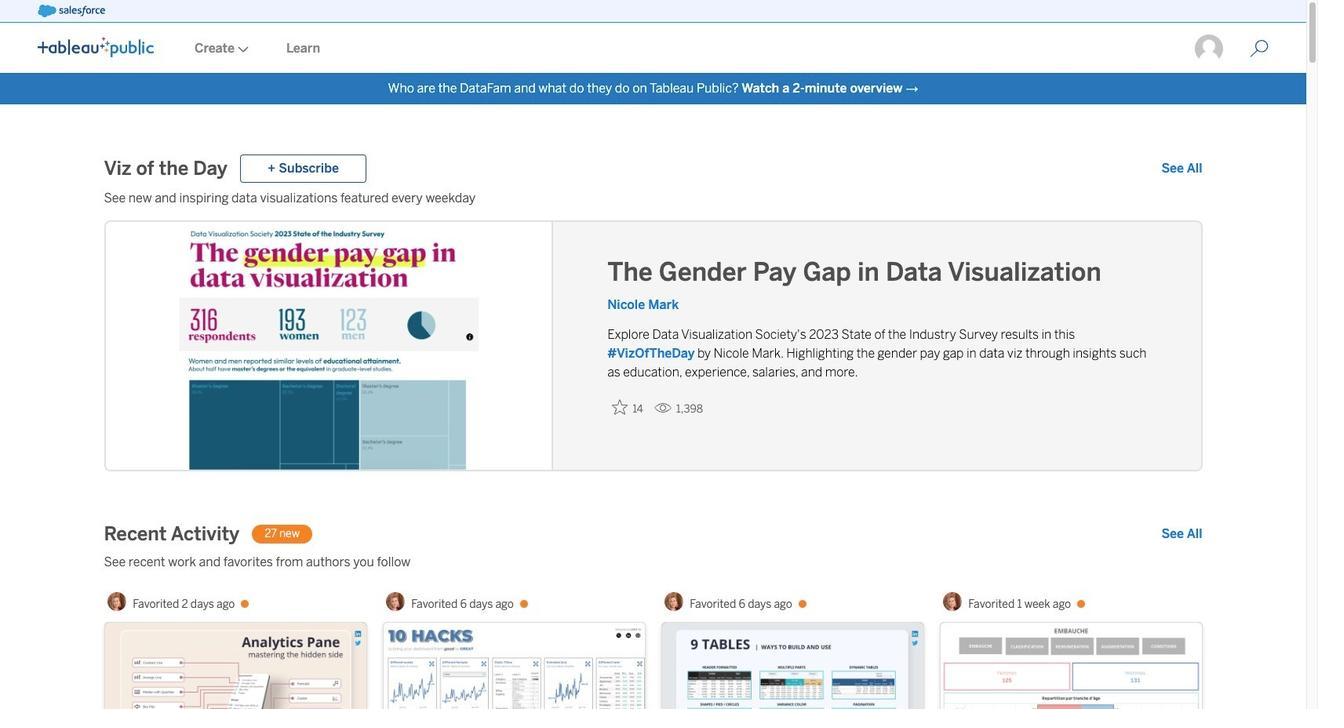 Task type: locate. For each thing, give the bounding box(es) containing it.
0 horizontal spatial angela drucioc image
[[108, 593, 127, 612]]

tableau public viz of the day image
[[106, 222, 554, 473]]

see new and inspiring data visualizations featured every weekday element
[[104, 189, 1203, 208]]

2 angela drucioc image from the left
[[665, 593, 684, 612]]

1 horizontal spatial angela drucioc image
[[944, 593, 963, 612]]

workbook thumbnail image
[[105, 623, 366, 710], [384, 623, 645, 710], [662, 623, 924, 710], [941, 623, 1202, 710]]

viz of the day heading
[[104, 156, 228, 181]]

0 horizontal spatial angela drucioc image
[[387, 593, 405, 612]]

1 angela drucioc image from the left
[[108, 593, 127, 612]]

salesforce logo image
[[38, 5, 105, 17]]

Add Favorite button
[[608, 395, 648, 421]]

2 angela drucioc image from the left
[[944, 593, 963, 612]]

1 angela drucioc image from the left
[[387, 593, 405, 612]]

see all viz of the day element
[[1162, 159, 1203, 178]]

1 workbook thumbnail image from the left
[[105, 623, 366, 710]]

1 horizontal spatial angela drucioc image
[[665, 593, 684, 612]]

angela drucioc image
[[387, 593, 405, 612], [944, 593, 963, 612]]

angela drucioc image
[[108, 593, 127, 612], [665, 593, 684, 612]]

logo image
[[38, 37, 154, 57]]

go to search image
[[1232, 39, 1288, 58]]

angela drucioc image for 2nd workbook thumbnail
[[387, 593, 405, 612]]



Task type: describe. For each thing, give the bounding box(es) containing it.
create image
[[235, 46, 249, 53]]

angela drucioc image for 2nd workbook thumbnail from the right
[[665, 593, 684, 612]]

2 workbook thumbnail image from the left
[[384, 623, 645, 710]]

add favorite image
[[612, 400, 628, 415]]

3 workbook thumbnail image from the left
[[662, 623, 924, 710]]

see all recent activity element
[[1162, 525, 1203, 544]]

4 workbook thumbnail image from the left
[[941, 623, 1202, 710]]

angela drucioc image for 1st workbook thumbnail from the left
[[108, 593, 127, 612]]

angela drucioc image for 1st workbook thumbnail from right
[[944, 593, 963, 612]]

recent activity heading
[[104, 522, 240, 547]]

see recent work and favorites from authors you follow element
[[104, 554, 1203, 572]]

tara.schultz image
[[1194, 33, 1226, 64]]



Task type: vqa. For each thing, say whether or not it's contained in the screenshot.
avatar
no



